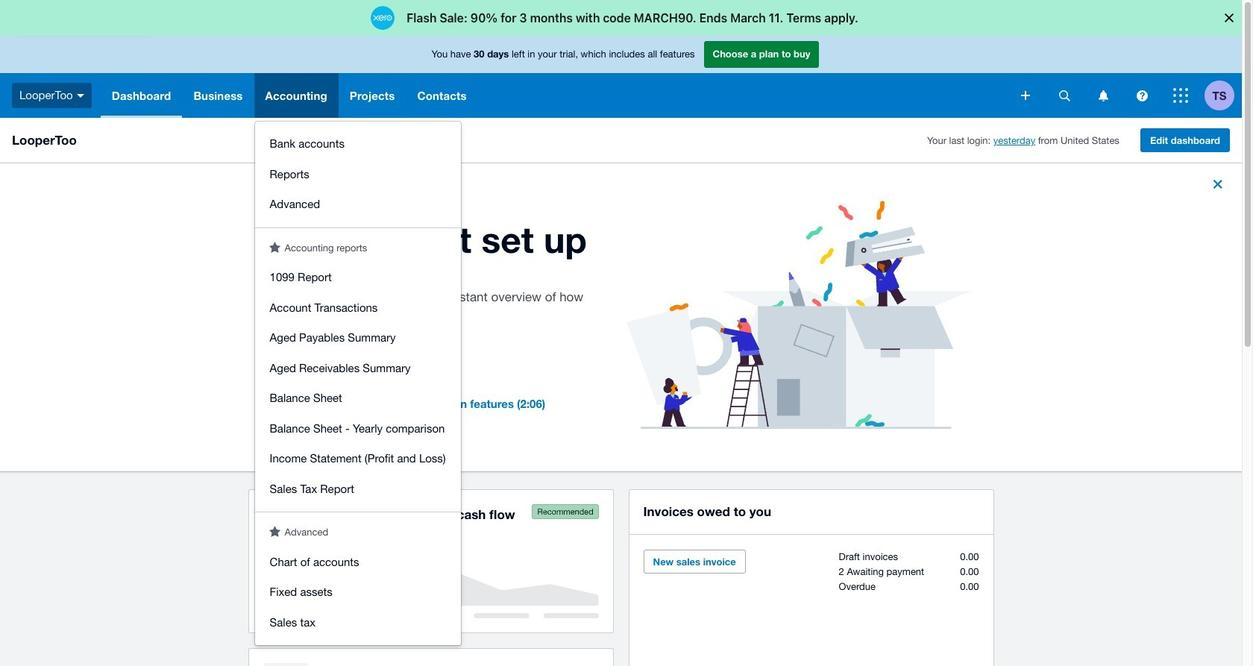 Task type: vqa. For each thing, say whether or not it's contained in the screenshot.
dialog
yes



Task type: locate. For each thing, give the bounding box(es) containing it.
0 horizontal spatial svg image
[[77, 94, 84, 98]]

list box
[[255, 122, 461, 645]]

banner
[[0, 36, 1242, 645]]

svg image
[[1174, 88, 1189, 103], [77, 94, 84, 98]]

dialog
[[0, 0, 1253, 36]]

advanced group
[[255, 540, 461, 645]]

reports group
[[255, 255, 461, 512]]

group
[[255, 122, 461, 227]]

banking preview line graph image
[[263, 573, 599, 618]]

svg image
[[1059, 90, 1070, 101], [1099, 90, 1108, 101], [1137, 90, 1148, 101], [1021, 91, 1030, 100]]



Task type: describe. For each thing, give the bounding box(es) containing it.
close image
[[1206, 172, 1230, 196]]

favourites image
[[269, 526, 280, 537]]

favourites image
[[269, 241, 280, 253]]

1 horizontal spatial svg image
[[1174, 88, 1189, 103]]

banking icon image
[[263, 504, 308, 549]]

recommended icon image
[[532, 504, 599, 519]]



